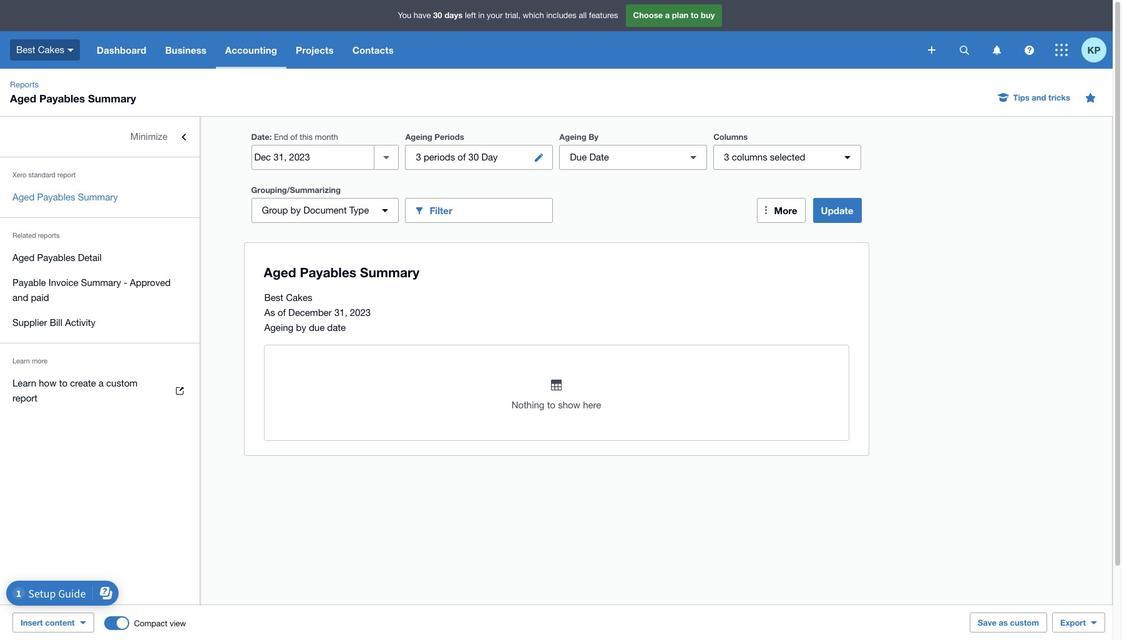 Task type: locate. For each thing, give the bounding box(es) containing it.
save as custom button
[[970, 613, 1048, 633]]

tips and tricks
[[1014, 92, 1071, 102]]

-
[[124, 277, 127, 288]]

payables
[[39, 92, 85, 105], [37, 192, 75, 202], [37, 252, 75, 263]]

payables inside reports aged payables summary
[[39, 92, 85, 105]]

1 vertical spatial custom
[[1011, 618, 1040, 628]]

detail
[[78, 252, 102, 263]]

includes
[[547, 11, 577, 20]]

3 left periods
[[416, 152, 421, 162]]

0 vertical spatial summary
[[88, 92, 136, 105]]

by down grouping/summarizing
[[291, 205, 301, 215]]

banner
[[0, 0, 1113, 69]]

1 vertical spatial best
[[264, 292, 284, 303]]

aged down xero
[[12, 192, 35, 202]]

related
[[12, 232, 36, 239]]

activity
[[65, 317, 96, 328]]

best inside best cakes as of december 31, 2023 ageing by due date
[[264, 292, 284, 303]]

0 vertical spatial aged
[[10, 92, 36, 105]]

1 horizontal spatial date
[[590, 152, 609, 162]]

1 horizontal spatial custom
[[1011, 618, 1040, 628]]

summary for invoice
[[81, 277, 121, 288]]

payable
[[12, 277, 46, 288]]

of for date : end of this month
[[291, 132, 298, 142]]

summary inside reports aged payables summary
[[88, 92, 136, 105]]

reports
[[38, 232, 60, 239]]

summary down 'minimize' 'button'
[[78, 192, 118, 202]]

of inside date : end of this month
[[291, 132, 298, 142]]

december
[[289, 307, 332, 318]]

30 inside 'banner'
[[433, 10, 443, 20]]

summary up 'minimize' 'button'
[[88, 92, 136, 105]]

to right how
[[59, 378, 67, 388]]

date left end
[[251, 132, 270, 142]]

insert
[[21, 618, 43, 628]]

0 vertical spatial payables
[[39, 92, 85, 105]]

you
[[398, 11, 412, 20]]

and down payable
[[12, 292, 28, 303]]

0 vertical spatial date
[[251, 132, 270, 142]]

best up the reports at left top
[[16, 44, 35, 55]]

:
[[270, 132, 272, 142]]

0 vertical spatial 30
[[433, 10, 443, 20]]

export button
[[1053, 613, 1106, 633]]

report up aged payables summary
[[57, 171, 76, 179]]

ageing left by at the top of page
[[560, 132, 587, 142]]

0 horizontal spatial 30
[[433, 10, 443, 20]]

svg image
[[1056, 44, 1069, 56], [960, 45, 970, 55]]

learn for learn how to create a custom report
[[12, 378, 36, 388]]

nothing to show here
[[512, 400, 602, 410]]

update
[[822, 205, 854, 216]]

1 vertical spatial report
[[12, 393, 37, 403]]

3 down columns
[[725, 152, 730, 162]]

by left the due
[[296, 322, 306, 333]]

best cakes
[[16, 44, 64, 55]]

0 horizontal spatial cakes
[[38, 44, 64, 55]]

1 horizontal spatial to
[[547, 400, 556, 410]]

30
[[433, 10, 443, 20], [469, 152, 479, 162]]

report
[[57, 171, 76, 179], [12, 393, 37, 403]]

of right as
[[278, 307, 286, 318]]

0 horizontal spatial ageing
[[264, 322, 294, 333]]

learn more
[[12, 357, 47, 365]]

paid
[[31, 292, 49, 303]]

of left this
[[291, 132, 298, 142]]

0 vertical spatial of
[[291, 132, 298, 142]]

1 horizontal spatial best
[[264, 292, 284, 303]]

date inside popup button
[[590, 152, 609, 162]]

and right tips
[[1033, 92, 1047, 102]]

0 horizontal spatial of
[[278, 307, 286, 318]]

report inside learn how to create a custom report
[[12, 393, 37, 403]]

0 horizontal spatial 3
[[416, 152, 421, 162]]

1 horizontal spatial and
[[1033, 92, 1047, 102]]

choose
[[634, 10, 663, 20]]

remove from favorites image
[[1079, 85, 1103, 110]]

by inside group by document type "popup button"
[[291, 205, 301, 215]]

0 vertical spatial learn
[[12, 357, 30, 365]]

0 vertical spatial cakes
[[38, 44, 64, 55]]

1 horizontal spatial ageing
[[406, 132, 433, 142]]

best
[[16, 44, 35, 55], [264, 292, 284, 303]]

and
[[1033, 92, 1047, 102], [12, 292, 28, 303]]

2 horizontal spatial to
[[691, 10, 699, 20]]

in
[[479, 11, 485, 20]]

kp
[[1088, 44, 1101, 55]]

1 learn from the top
[[12, 357, 30, 365]]

of inside best cakes as of december 31, 2023 ageing by due date
[[278, 307, 286, 318]]

0 horizontal spatial best
[[16, 44, 35, 55]]

dashboard link
[[87, 31, 156, 69]]

learn down learn more
[[12, 378, 36, 388]]

2 vertical spatial aged
[[12, 252, 35, 263]]

3 inside 'button'
[[416, 152, 421, 162]]

by
[[589, 132, 599, 142]]

a inside 'banner'
[[666, 10, 670, 20]]

minimize button
[[0, 124, 200, 149]]

ageing up periods
[[406, 132, 433, 142]]

2 horizontal spatial ageing
[[560, 132, 587, 142]]

ageing for ageing periods
[[406, 132, 433, 142]]

all
[[579, 11, 587, 20]]

business
[[165, 44, 207, 56]]

ageing down as
[[264, 322, 294, 333]]

best inside popup button
[[16, 44, 35, 55]]

buy
[[701, 10, 715, 20]]

2 horizontal spatial of
[[458, 152, 466, 162]]

date right due
[[590, 152, 609, 162]]

2 vertical spatial summary
[[81, 277, 121, 288]]

1 vertical spatial 30
[[469, 152, 479, 162]]

supplier bill activity
[[12, 317, 96, 328]]

30 right have on the left
[[433, 10, 443, 20]]

1 vertical spatial learn
[[12, 378, 36, 388]]

cakes inside popup button
[[38, 44, 64, 55]]

view
[[170, 619, 186, 628]]

learn inside learn how to create a custom report
[[12, 378, 36, 388]]

payables down the xero standard report at the top left
[[37, 192, 75, 202]]

2 learn from the top
[[12, 378, 36, 388]]

of for best cakes as of december 31, 2023 ageing by due date
[[278, 307, 286, 318]]

1 vertical spatial aged
[[12, 192, 35, 202]]

more
[[32, 357, 47, 365]]

aged down related
[[12, 252, 35, 263]]

a right create
[[99, 378, 104, 388]]

0 vertical spatial custom
[[106, 378, 138, 388]]

cakes
[[38, 44, 64, 55], [286, 292, 313, 303]]

tips and tricks button
[[991, 87, 1079, 107]]

and inside payable invoice summary - approved and paid
[[12, 292, 28, 303]]

days
[[445, 10, 463, 20]]

update button
[[813, 198, 862, 223]]

0 horizontal spatial custom
[[106, 378, 138, 388]]

svg image
[[993, 45, 1001, 55], [1025, 45, 1034, 55], [929, 46, 936, 54], [67, 49, 74, 52]]

insert content button
[[12, 613, 94, 633]]

contacts button
[[343, 31, 403, 69]]

30 left day
[[469, 152, 479, 162]]

1 horizontal spatial of
[[291, 132, 298, 142]]

1 vertical spatial by
[[296, 322, 306, 333]]

1 vertical spatial payables
[[37, 192, 75, 202]]

0 vertical spatial report
[[57, 171, 76, 179]]

ageing inside best cakes as of december 31, 2023 ageing by due date
[[264, 322, 294, 333]]

0 vertical spatial to
[[691, 10, 699, 20]]

3 periods of 30 day
[[416, 152, 498, 162]]

0 horizontal spatial report
[[12, 393, 37, 403]]

custom right create
[[106, 378, 138, 388]]

3 periods of 30 day button
[[406, 145, 553, 170]]

0 horizontal spatial svg image
[[960, 45, 970, 55]]

2 vertical spatial of
[[278, 307, 286, 318]]

accounting
[[225, 44, 277, 56]]

this
[[300, 132, 313, 142]]

of
[[291, 132, 298, 142], [458, 152, 466, 162], [278, 307, 286, 318]]

1 horizontal spatial 3
[[725, 152, 730, 162]]

2 vertical spatial to
[[547, 400, 556, 410]]

selected
[[771, 152, 806, 162]]

1 horizontal spatial 30
[[469, 152, 479, 162]]

payables for summary
[[37, 192, 75, 202]]

1 vertical spatial of
[[458, 152, 466, 162]]

to left the buy
[[691, 10, 699, 20]]

1 vertical spatial to
[[59, 378, 67, 388]]

1 vertical spatial summary
[[78, 192, 118, 202]]

1 vertical spatial cakes
[[286, 292, 313, 303]]

0 horizontal spatial and
[[12, 292, 28, 303]]

tips
[[1014, 92, 1030, 102]]

content
[[45, 618, 75, 628]]

cakes up the reports at left top
[[38, 44, 64, 55]]

left
[[465, 11, 476, 20]]

0 horizontal spatial to
[[59, 378, 67, 388]]

learn left the more
[[12, 357, 30, 365]]

0 horizontal spatial date
[[251, 132, 270, 142]]

0 vertical spatial best
[[16, 44, 35, 55]]

day
[[482, 152, 498, 162]]

0 vertical spatial a
[[666, 10, 670, 20]]

aged for aged payables detail
[[12, 252, 35, 263]]

1 horizontal spatial a
[[666, 10, 670, 20]]

a
[[666, 10, 670, 20], [99, 378, 104, 388]]

cakes inside best cakes as of december 31, 2023 ageing by due date
[[286, 292, 313, 303]]

1 vertical spatial a
[[99, 378, 104, 388]]

to left show
[[547, 400, 556, 410]]

ageing periods
[[406, 132, 464, 142]]

1 vertical spatial and
[[12, 292, 28, 303]]

2 3 from the left
[[725, 152, 730, 162]]

due date button
[[560, 145, 708, 170]]

1 3 from the left
[[416, 152, 421, 162]]

ageing
[[406, 132, 433, 142], [560, 132, 587, 142], [264, 322, 294, 333]]

as
[[264, 307, 275, 318]]

cakes for best cakes as of december 31, 2023 ageing by due date
[[286, 292, 313, 303]]

nothing
[[512, 400, 545, 410]]

here
[[583, 400, 602, 410]]

best up as
[[264, 292, 284, 303]]

group by document type button
[[251, 198, 399, 223]]

projects
[[296, 44, 334, 56]]

0 horizontal spatial a
[[99, 378, 104, 388]]

a left plan
[[666, 10, 670, 20]]

payables down the reports
[[37, 252, 75, 263]]

2 vertical spatial payables
[[37, 252, 75, 263]]

document
[[304, 205, 347, 215]]

aged down reports link
[[10, 92, 36, 105]]

payables down reports link
[[39, 92, 85, 105]]

of right periods
[[458, 152, 466, 162]]

1 vertical spatial date
[[590, 152, 609, 162]]

0 vertical spatial by
[[291, 205, 301, 215]]

1 horizontal spatial cakes
[[286, 292, 313, 303]]

0 vertical spatial and
[[1033, 92, 1047, 102]]

summary left - in the left of the page
[[81, 277, 121, 288]]

date
[[251, 132, 270, 142], [590, 152, 609, 162]]

your
[[487, 11, 503, 20]]

summary inside payable invoice summary - approved and paid
[[81, 277, 121, 288]]

report down learn more
[[12, 393, 37, 403]]

cakes up december
[[286, 292, 313, 303]]

reports aged payables summary
[[10, 80, 136, 105]]

custom right as
[[1011, 618, 1040, 628]]



Task type: describe. For each thing, give the bounding box(es) containing it.
which
[[523, 11, 544, 20]]

3 for 3 columns selected
[[725, 152, 730, 162]]

ageing for ageing by
[[560, 132, 587, 142]]

columns
[[732, 152, 768, 162]]

3 columns selected
[[725, 152, 806, 162]]

grouping/summarizing
[[251, 185, 341, 195]]

learn how to create a custom report link
[[0, 371, 200, 411]]

3 for 3 periods of 30 day
[[416, 152, 421, 162]]

date
[[327, 322, 346, 333]]

periods
[[424, 152, 455, 162]]

create
[[70, 378, 96, 388]]

payables for detail
[[37, 252, 75, 263]]

and inside button
[[1033, 92, 1047, 102]]

tricks
[[1049, 92, 1071, 102]]

supplier
[[12, 317, 47, 328]]

xero standard report
[[12, 171, 76, 179]]

Report title field
[[261, 259, 844, 287]]

payable invoice summary - approved and paid
[[12, 277, 171, 303]]

save
[[978, 618, 997, 628]]

month
[[315, 132, 338, 142]]

group by document type
[[262, 205, 369, 215]]

svg image inside best cakes popup button
[[67, 49, 74, 52]]

features
[[589, 11, 619, 20]]

of inside 'button'
[[458, 152, 466, 162]]

due date
[[570, 152, 609, 162]]

cakes for best cakes
[[38, 44, 64, 55]]

best for best cakes
[[16, 44, 35, 55]]

filter button
[[406, 198, 553, 223]]

a inside learn how to create a custom report
[[99, 378, 104, 388]]

31,
[[335, 307, 348, 318]]

accounting button
[[216, 31, 287, 69]]

dashboard
[[97, 44, 147, 56]]

aged inside reports aged payables summary
[[10, 92, 36, 105]]

aged payables detail link
[[0, 245, 200, 270]]

compact
[[134, 619, 168, 628]]

xero
[[12, 171, 26, 179]]

ageing by
[[560, 132, 599, 142]]

learn how to create a custom report
[[12, 378, 138, 403]]

kp button
[[1082, 31, 1113, 69]]

columns
[[714, 132, 748, 142]]

save as custom
[[978, 618, 1040, 628]]

learn for learn more
[[12, 357, 30, 365]]

due
[[309, 322, 325, 333]]

by inside best cakes as of december 31, 2023 ageing by due date
[[296, 322, 306, 333]]

plan
[[672, 10, 689, 20]]

1 horizontal spatial report
[[57, 171, 76, 179]]

standard
[[28, 171, 56, 179]]

end
[[274, 132, 288, 142]]

supplier bill activity link
[[0, 310, 200, 335]]

due
[[570, 152, 587, 162]]

summary for payables
[[78, 192, 118, 202]]

bill
[[50, 317, 62, 328]]

list of convenience dates image
[[374, 145, 399, 170]]

Select end date field
[[252, 146, 374, 169]]

30 inside 'button'
[[469, 152, 479, 162]]

2023
[[350, 307, 371, 318]]

business button
[[156, 31, 216, 69]]

aged payables detail
[[12, 252, 102, 263]]

contacts
[[353, 44, 394, 56]]

you have 30 days left in your trial, which includes all features
[[398, 10, 619, 20]]

to inside learn how to create a custom report
[[59, 378, 67, 388]]

approved
[[130, 277, 171, 288]]

compact view
[[134, 619, 186, 628]]

aged payables summary link
[[0, 185, 200, 210]]

date : end of this month
[[251, 132, 338, 142]]

1 horizontal spatial svg image
[[1056, 44, 1069, 56]]

trial,
[[505, 11, 521, 20]]

banner containing kp
[[0, 0, 1113, 69]]

reports
[[10, 80, 39, 89]]

type
[[350, 205, 369, 215]]

invoice
[[49, 277, 78, 288]]

reports link
[[5, 79, 44, 91]]

related reports
[[12, 232, 60, 239]]

more
[[775, 205, 798, 216]]

payable invoice summary - approved and paid link
[[0, 270, 200, 310]]

best cakes as of december 31, 2023 ageing by due date
[[264, 292, 371, 333]]

show
[[558, 400, 581, 410]]

custom inside button
[[1011, 618, 1040, 628]]

aged for aged payables summary
[[12, 192, 35, 202]]

as
[[1000, 618, 1009, 628]]

filter
[[430, 205, 453, 216]]

best for best cakes as of december 31, 2023 ageing by due date
[[264, 292, 284, 303]]

group
[[262, 205, 288, 215]]

periods
[[435, 132, 464, 142]]

custom inside learn how to create a custom report
[[106, 378, 138, 388]]

how
[[39, 378, 57, 388]]

aged payables summary
[[12, 192, 118, 202]]

export
[[1061, 618, 1087, 628]]

insert content
[[21, 618, 75, 628]]

projects button
[[287, 31, 343, 69]]



Task type: vqa. For each thing, say whether or not it's contained in the screenshot.
2nd Expand report group image
no



